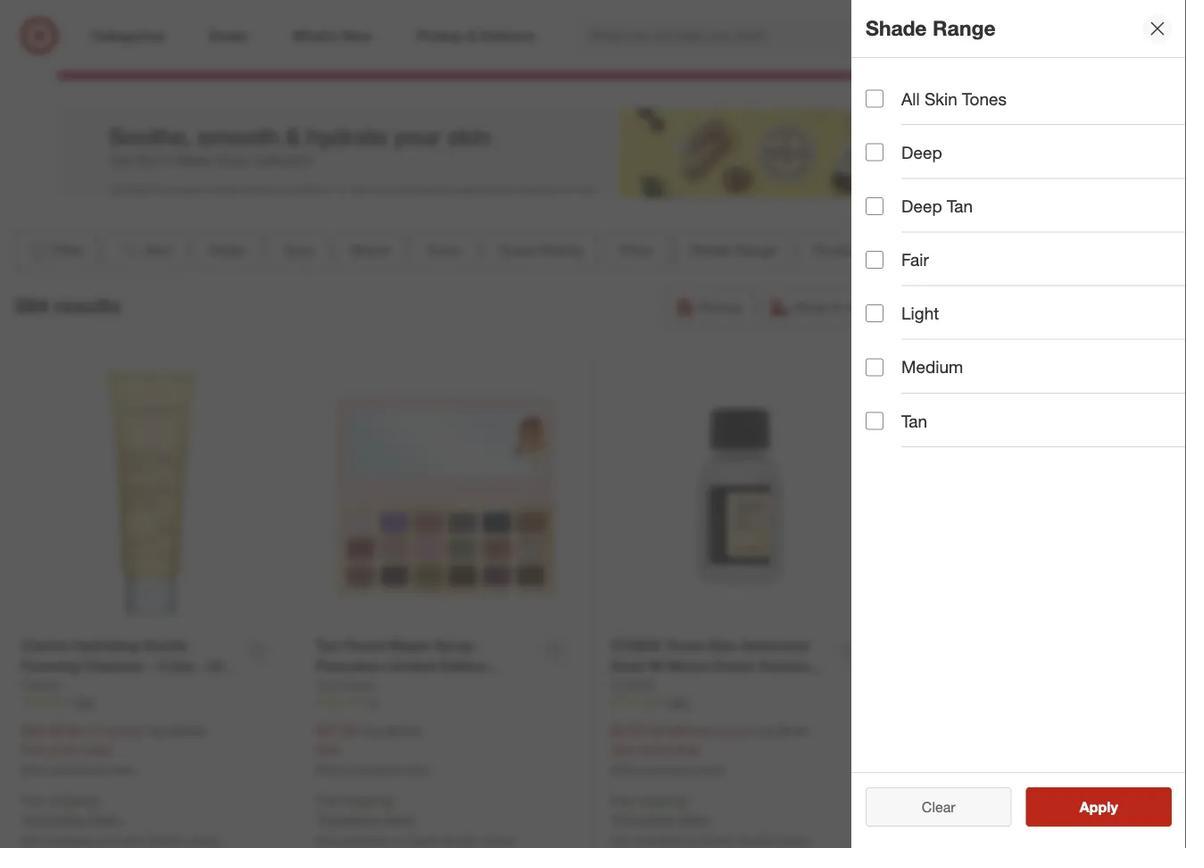 Task type: describe. For each thing, give the bounding box(es) containing it.
pancakes
[[316, 657, 382, 675]]

) inside $5.95 ( $5.89 /fluid ounce ) reg $8.50 sale ends today when purchased online
[[749, 723, 752, 739]]

when inside $27.00 reg $54.00 sale when purchased online
[[316, 763, 344, 776]]

4 add from the left
[[661, 27, 681, 40]]

purchased inside $27.00 reg $54.00 sale when purchased online
[[347, 763, 398, 776]]

1 cart from the left
[[169, 27, 190, 40]]

color
[[427, 242, 461, 259]]

sale inside $5.95 ( $5.89 /fluid ounce ) reg $8.50 sale ends today when purchased online
[[611, 742, 635, 757]]

584
[[14, 293, 49, 318]]

1 add to cart button from the left
[[90, 19, 233, 48]]

shade inside button
[[690, 242, 731, 259]]

pickup button
[[666, 288, 754, 327]]

not for $24.00
[[21, 832, 41, 848]]

too faced
[[316, 677, 374, 693]]

$8.50
[[777, 723, 808, 739]]

) inside $24.00 ( $5.71 /ounce ) reg $30.00 sale ends today when purchased online
[[140, 723, 143, 739]]

at for $24.00
[[96, 832, 107, 848]]

4.2oz
[[158, 657, 194, 675]]

austin for $24.00
[[111, 832, 145, 848]]

$27.00 reg $54.00 sale when purchased online
[[316, 722, 429, 776]]

1 add from the left
[[133, 27, 153, 40]]

color button
[[412, 231, 477, 270]]

deals button
[[194, 231, 261, 270]]

product form
[[814, 242, 901, 259]]

medium
[[902, 357, 964, 377]]

gentle
[[143, 637, 187, 654]]

available for $5.95
[[634, 832, 683, 848]]

free for $24.00
[[21, 792, 46, 808]]

deals
[[210, 242, 246, 259]]

- down mucin
[[675, 678, 681, 695]]

3 add from the left
[[485, 27, 505, 40]]

apply
[[1080, 798, 1118, 816]]

all
[[902, 88, 920, 109]]

reg inside $5.95 ( $5.89 /fluid ounce ) reg $8.50 sale ends today when purchased online
[[756, 723, 774, 739]]

price
[[620, 242, 653, 259]]

beauty inside too faced maple syrup pancakes limited edition eyeshadow palette  - 0.68 oz - ulta beauty
[[347, 698, 395, 716]]

size
[[709, 637, 737, 654]]

1 vertical spatial 6 link
[[316, 694, 575, 710]]

free shipping * * exclusions apply. not available at austin south lamar for $24.00
[[21, 792, 221, 848]]

cosrx travel size advanced snail 96 mucin power essence - 1.01 fl oz - ulta beauty
[[611, 637, 828, 695]]

mucin
[[668, 657, 710, 675]]

shade range inside button
[[690, 242, 777, 259]]

( for $5.95
[[649, 723, 652, 739]]

brand
[[351, 242, 389, 259]]

add to cart for 2nd add to cart button from right
[[661, 27, 718, 40]]

free for $5.95
[[611, 792, 635, 808]]

too faced maple syrup pancakes limited edition eyeshadow palette  - 0.68 oz - ulta beauty link
[[316, 636, 533, 716]]

add to cart for 4th add to cart button from right
[[309, 27, 366, 40]]

results
[[54, 293, 121, 318]]

essence
[[760, 657, 818, 675]]

same
[[931, 299, 968, 316]]

865 link
[[21, 694, 280, 710]]

too for too faced
[[316, 677, 336, 693]]

austin for $5.95
[[700, 832, 735, 848]]

shade range inside dialog
[[866, 16, 996, 41]]

$5.71
[[71, 723, 101, 739]]

maple
[[389, 637, 430, 654]]

all skin tones
[[902, 88, 1007, 109]]

type button
[[268, 231, 329, 270]]

shop in store
[[794, 299, 880, 316]]

too faced maple syrup pancakes limited edition eyeshadow palette  - 0.68 oz - ulta beauty
[[316, 637, 516, 716]]

What can we help you find? suggestions appear below search field
[[579, 16, 961, 55]]

$24.00
[[21, 722, 64, 739]]

syrup
[[434, 637, 474, 654]]

purchased up free shipping * exclusions apply.
[[936, 764, 987, 777]]

guest rating button
[[484, 231, 598, 270]]

Deep checkbox
[[866, 143, 884, 161]]

exclusions apply. link for $5.95
[[615, 811, 712, 827]]

free for $27.00
[[316, 792, 341, 808]]

2 south from the left
[[444, 832, 477, 848]]

( for $24.00
[[67, 723, 71, 739]]

exclusions apply. link for $24.00
[[25, 811, 122, 827]]

4 add to cart button from the left
[[617, 19, 761, 48]]

ulta inside 'cosrx travel size advanced snail 96 mucin power essence - 1.01 fl oz - ulta beauty'
[[685, 678, 712, 695]]

exclusions apply. link down when purchased online
[[910, 812, 1007, 828]]

delivery
[[1001, 299, 1052, 316]]

purchased inside $5.95 ( $5.89 /fluid ounce ) reg $8.50 sale ends today when purchased online
[[641, 763, 692, 776]]

96
[[648, 657, 664, 675]]

palette
[[397, 678, 445, 695]]

same day delivery button
[[898, 288, 1064, 327]]

0 vertical spatial 6 link
[[1129, 16, 1169, 55]]

584 results
[[14, 293, 121, 318]]

$54.00
[[384, 723, 421, 739]]

shipping for $24.00
[[49, 792, 97, 808]]

hydrating
[[73, 637, 139, 654]]

power
[[714, 657, 756, 675]]

deep for deep tan
[[902, 196, 943, 216]]

shop in store button
[[761, 288, 891, 327]]

exclusions for $27.00
[[320, 811, 380, 827]]

eyeshadow
[[316, 678, 393, 695]]

exclusions apply. link for $27.00
[[320, 811, 417, 827]]

$30.00
[[168, 723, 206, 739]]

deep tan
[[902, 196, 973, 216]]

brand button
[[336, 231, 404, 270]]

* inside free shipping * exclusions apply.
[[906, 812, 910, 828]]

cleanser
[[84, 657, 144, 675]]

1997
[[666, 695, 690, 709]]

2 add from the left
[[309, 27, 329, 40]]

austin for $27.00
[[405, 832, 440, 848]]

4 to from the left
[[684, 27, 694, 40]]

guest rating
[[499, 242, 582, 259]]

shipping for $27.00
[[344, 792, 392, 808]]

5 add from the left
[[836, 27, 857, 40]]

product form button
[[799, 231, 917, 270]]

when purchased online
[[906, 764, 1019, 777]]

1 to from the left
[[156, 27, 166, 40]]

sort
[[145, 242, 172, 259]]

1 vertical spatial 6
[[371, 695, 377, 709]]

All Skin Tones checkbox
[[866, 90, 884, 108]]

deep for deep
[[902, 142, 943, 163]]

sale inside $24.00 ( $5.71 /ounce ) reg $30.00 sale ends today when purchased online
[[21, 742, 45, 757]]

shop
[[794, 299, 828, 316]]

1.01
[[611, 678, 638, 695]]

shade inside dialog
[[866, 16, 927, 41]]

light
[[902, 303, 939, 324]]

/fluid
[[683, 723, 711, 739]]

edition
[[440, 657, 488, 675]]

limited
[[386, 657, 436, 675]]

shade range button
[[675, 231, 792, 270]]

south for $5.95
[[739, 832, 772, 848]]

at for $5.95
[[686, 832, 697, 848]]



Task type: locate. For each thing, give the bounding box(es) containing it.
cosrx travel size advanced snail 96 mucin power essence - 1.01 fl oz - ulta beauty image
[[611, 366, 870, 625], [611, 366, 870, 625]]

apply. right clear
[[973, 812, 1007, 828]]

today inside $5.95 ( $5.89 /fluid ounce ) reg $8.50 sale ends today when purchased online
[[670, 742, 701, 757]]

cosrx up snail on the right of page
[[611, 637, 661, 654]]

lamar for $24.00
[[185, 832, 221, 848]]

clarins inside clarins hydrating gentle foaming cleanser - 4.2oz - ulta beauty
[[21, 637, 69, 654]]

cosrx down snail on the right of page
[[611, 677, 653, 693]]

1 horizontal spatial free shipping * * exclusions apply. not available at austin south lamar
[[316, 792, 516, 848]]

shade range up pickup
[[690, 242, 777, 259]]

free shipping * exclusions apply.
[[906, 793, 1007, 828]]

2 lamar from the left
[[480, 832, 516, 848]]

0 vertical spatial clarins
[[21, 637, 69, 654]]

- right essence
[[822, 657, 828, 675]]

1 vertical spatial shade range
[[690, 242, 777, 259]]

snail
[[611, 657, 644, 675]]

0 vertical spatial range
[[933, 16, 996, 41]]

1 horizontal spatial )
[[749, 723, 752, 739]]

online inside $27.00 reg $54.00 sale when purchased online
[[401, 763, 429, 776]]

not
[[21, 832, 41, 848], [316, 832, 336, 848], [611, 832, 631, 848]]

0 horizontal spatial sale
[[21, 742, 45, 757]]

shade
[[866, 16, 927, 41], [690, 242, 731, 259]]

2 free shipping * * exclusions apply. not available at austin south lamar from the left
[[316, 792, 516, 848]]

0 horizontal spatial not
[[21, 832, 41, 848]]

clarins down the foaming
[[21, 677, 60, 693]]

exclusions inside free shipping * exclusions apply.
[[910, 812, 970, 828]]

purchased
[[52, 763, 103, 776], [347, 763, 398, 776], [641, 763, 692, 776], [936, 764, 987, 777]]

ulta down mucin
[[685, 678, 712, 695]]

beauty down eyeshadow
[[347, 698, 395, 716]]

price button
[[605, 231, 668, 270]]

)
[[140, 723, 143, 739], [749, 723, 752, 739]]

beauty down the foaming
[[21, 678, 69, 695]]

2 cart from the left
[[345, 27, 366, 40]]

2 horizontal spatial available
[[634, 832, 683, 848]]

0 vertical spatial tan
[[947, 196, 973, 216]]

clear button
[[866, 787, 1012, 827]]

2 too from the top
[[316, 677, 336, 693]]

oz
[[490, 678, 506, 695], [655, 678, 671, 695]]

product
[[814, 242, 865, 259]]

too for too faced maple syrup pancakes limited edition eyeshadow palette  - 0.68 oz - ulta beauty
[[316, 637, 340, 654]]

1 oz from the left
[[490, 678, 506, 695]]

1 horizontal spatial lamar
[[480, 832, 516, 848]]

6 link
[[1129, 16, 1169, 55], [316, 694, 575, 710]]

- left 0.68
[[449, 678, 455, 695]]

ends inside $24.00 ( $5.71 /ounce ) reg $30.00 sale ends today when purchased online
[[49, 742, 77, 757]]

2 horizontal spatial austin
[[700, 832, 735, 848]]

apply. for $5.95
[[678, 811, 712, 827]]

( inside $5.95 ( $5.89 /fluid ounce ) reg $8.50 sale ends today when purchased online
[[649, 723, 652, 739]]

1 austin from the left
[[111, 832, 145, 848]]

exclusions for $24.00
[[25, 811, 85, 827]]

exclusions apply. link
[[25, 811, 122, 827], [320, 811, 417, 827], [615, 811, 712, 827], [910, 812, 1007, 828]]

1 horizontal spatial (
[[649, 723, 652, 739]]

advertisement region
[[58, 109, 1129, 198]]

online
[[106, 763, 134, 776], [401, 763, 429, 776], [695, 763, 724, 776], [990, 764, 1019, 777]]

3 available from the left
[[634, 832, 683, 848]]

online down /ounce
[[106, 763, 134, 776]]

0 horizontal spatial )
[[140, 723, 143, 739]]

0 horizontal spatial ends
[[49, 742, 77, 757]]

ounce
[[714, 723, 749, 739]]

add to cart button
[[90, 19, 233, 48], [266, 19, 409, 48], [441, 19, 585, 48], [617, 19, 761, 48], [793, 19, 937, 48]]

sale
[[21, 742, 45, 757], [316, 742, 340, 757], [611, 742, 635, 757]]

3 add to cart from the left
[[485, 27, 542, 40]]

2 sale from the left
[[316, 742, 340, 757]]

type
[[283, 242, 313, 259]]

1 horizontal spatial available
[[339, 832, 388, 848]]

faced for too faced maple syrup pancakes limited edition eyeshadow palette  - 0.68 oz - ulta beauty
[[344, 637, 385, 654]]

0 horizontal spatial lamar
[[185, 832, 221, 848]]

today inside $24.00 ( $5.71 /ounce ) reg $30.00 sale ends today when purchased online
[[80, 742, 111, 757]]

1 vertical spatial range
[[735, 242, 777, 259]]

3 at from the left
[[686, 832, 697, 848]]

not for $27.00
[[316, 832, 336, 848]]

online inside $5.95 ( $5.89 /fluid ounce ) reg $8.50 sale ends today when purchased online
[[695, 763, 724, 776]]

purchased inside $24.00 ( $5.71 /ounce ) reg $30.00 sale ends today when purchased online
[[52, 763, 103, 776]]

1 lamar from the left
[[185, 832, 221, 848]]

0 vertical spatial cosrx
[[611, 637, 661, 654]]

add
[[133, 27, 153, 40], [309, 27, 329, 40], [485, 27, 505, 40], [661, 27, 681, 40], [836, 27, 857, 40]]

clarins link
[[21, 676, 60, 694]]

add to cart for third add to cart button from the left
[[485, 27, 542, 40]]

1 horizontal spatial austin
[[405, 832, 440, 848]]

2 horizontal spatial south
[[739, 832, 772, 848]]

- left 4.2oz
[[148, 657, 154, 675]]

reg left $54.00
[[362, 723, 380, 739]]

faced down pancakes
[[339, 677, 374, 693]]

0 vertical spatial shade
[[866, 16, 927, 41]]

at
[[96, 832, 107, 848], [391, 832, 402, 848], [686, 832, 697, 848]]

1 vertical spatial faced
[[339, 677, 374, 693]]

2 deep from the top
[[902, 196, 943, 216]]

1 horizontal spatial sale
[[316, 742, 340, 757]]

1 ( from the left
[[67, 723, 71, 739]]

online up free shipping * exclusions apply.
[[990, 764, 1019, 777]]

exclusions apply. link down $27.00 reg $54.00 sale when purchased online on the bottom of the page
[[320, 811, 417, 827]]

3 add to cart button from the left
[[441, 19, 585, 48]]

5 add to cart from the left
[[836, 27, 894, 40]]

same day delivery
[[931, 299, 1052, 316]]

0 vertical spatial faced
[[344, 637, 385, 654]]

2 at from the left
[[391, 832, 402, 848]]

2 horizontal spatial not
[[611, 832, 631, 848]]

0 horizontal spatial at
[[96, 832, 107, 848]]

1 not from the left
[[21, 832, 41, 848]]

shipping inside free shipping * exclusions apply.
[[934, 793, 981, 809]]

clarins hydrating gentle foaming cleanser - 4.2oz - ulta beauty link
[[21, 636, 238, 695]]

ulta inside too faced maple syrup pancakes limited edition eyeshadow palette  - 0.68 oz - ulta beauty
[[316, 698, 343, 716]]

apply.
[[89, 811, 122, 827], [383, 811, 417, 827], [678, 811, 712, 827], [973, 812, 1007, 828]]

1 horizontal spatial 6 link
[[1129, 16, 1169, 55]]

not for $5.95
[[611, 832, 631, 848]]

3 south from the left
[[739, 832, 772, 848]]

(
[[67, 723, 71, 739], [649, 723, 652, 739]]

1 vertical spatial ulta
[[685, 678, 712, 695]]

3 reg from the left
[[756, 723, 774, 739]]

0 horizontal spatial austin
[[111, 832, 145, 848]]

shade range
[[866, 16, 996, 41], [690, 242, 777, 259]]

1 vertical spatial too
[[316, 677, 336, 693]]

clarins hydrating gentle foaming cleanser - 4.2oz - ulta beauty
[[21, 637, 235, 695]]

$5.95
[[611, 722, 646, 739]]

2 horizontal spatial beauty
[[716, 678, 764, 695]]

travel
[[665, 637, 705, 654]]

online down /fluid
[[695, 763, 724, 776]]

too up pancakes
[[316, 637, 340, 654]]

sort button
[[105, 231, 187, 270]]

Light checkbox
[[866, 305, 884, 322]]

form
[[869, 242, 901, 259]]

reg left $8.50
[[756, 723, 774, 739]]

1 clarins from the top
[[21, 637, 69, 654]]

0 vertical spatial ulta
[[207, 657, 235, 675]]

in
[[832, 299, 843, 316]]

( right $5.95
[[649, 723, 652, 739]]

2 available from the left
[[339, 832, 388, 848]]

clarins for clarins hydrating gentle foaming cleanser - 4.2oz - ulta beauty
[[21, 637, 69, 654]]

0 vertical spatial shade range
[[866, 16, 996, 41]]

0 horizontal spatial 6
[[371, 695, 377, 709]]

2 not from the left
[[316, 832, 336, 848]]

2 horizontal spatial free shipping * * exclusions apply. not available at austin south lamar
[[611, 792, 810, 848]]

faced
[[344, 637, 385, 654], [339, 677, 374, 693]]

oz right the fl
[[655, 678, 671, 695]]

faced inside too faced link
[[339, 677, 374, 693]]

free down $5.95
[[611, 792, 635, 808]]

1 horizontal spatial ulta
[[316, 698, 343, 716]]

today down $5.71
[[80, 742, 111, 757]]

clarins for clarins
[[21, 677, 60, 693]]

fl
[[642, 678, 651, 695]]

carousel region
[[58, 0, 1129, 94]]

free shipping * * exclusions apply. not available at austin south lamar down $27.00 reg $54.00 sale when purchased online on the bottom of the page
[[316, 792, 516, 848]]

shipping
[[49, 792, 97, 808], [344, 792, 392, 808], [639, 792, 687, 808], [934, 793, 981, 809]]

3 austin from the left
[[700, 832, 735, 848]]

1997 link
[[611, 694, 870, 710]]

available for $24.00
[[45, 832, 93, 848]]

search
[[948, 29, 991, 46]]

0 horizontal spatial today
[[80, 742, 111, 757]]

range up pickup
[[735, 242, 777, 259]]

2 horizontal spatial sale
[[611, 742, 635, 757]]

) down 1997 link
[[749, 723, 752, 739]]

4 add to cart from the left
[[661, 27, 718, 40]]

ends down $5.89
[[639, 742, 666, 757]]

1 ) from the left
[[140, 723, 143, 739]]

fair
[[902, 249, 929, 270]]

Deep Tan checkbox
[[866, 197, 884, 215]]

2 horizontal spatial reg
[[756, 723, 774, 739]]

reg down the 865 link
[[147, 723, 165, 739]]

2 add to cart from the left
[[309, 27, 366, 40]]

5 add to cart button from the left
[[793, 19, 937, 48]]

0 horizontal spatial free shipping * * exclusions apply. not available at austin south lamar
[[21, 792, 221, 848]]

oz right 0.68
[[490, 678, 506, 695]]

0.68
[[459, 678, 486, 695]]

when down $24.00
[[21, 763, 49, 776]]

*
[[97, 792, 101, 808], [392, 792, 396, 808], [687, 792, 691, 808], [21, 811, 25, 827], [316, 811, 320, 827], [611, 811, 615, 827], [906, 812, 910, 828]]

1 ends from the left
[[49, 742, 77, 757]]

cosrx link
[[611, 676, 653, 694]]

cosrx for cosrx travel size advanced snail 96 mucin power essence - 1.01 fl oz - ulta beauty
[[611, 637, 661, 654]]

apply. down $5.95 ( $5.89 /fluid ounce ) reg $8.50 sale ends today when purchased online
[[678, 811, 712, 827]]

1 cosrx from the top
[[611, 637, 661, 654]]

deep
[[902, 142, 943, 163], [902, 196, 943, 216]]

- right 0.68
[[510, 678, 516, 695]]

1 today from the left
[[80, 742, 111, 757]]

1 south from the left
[[149, 832, 182, 848]]

when inside $24.00 ( $5.71 /ounce ) reg $30.00 sale ends today when purchased online
[[21, 763, 49, 776]]

tones
[[962, 88, 1007, 109]]

range inside button
[[735, 242, 777, 259]]

1 vertical spatial tan
[[902, 411, 928, 431]]

add to cart for 5th add to cart button
[[836, 27, 894, 40]]

sale inside $27.00 reg $54.00 sale when purchased online
[[316, 742, 340, 757]]

exclusions for $5.95
[[615, 811, 675, 827]]

apply button
[[1026, 787, 1172, 827]]

free shipping * * exclusions apply. not available at austin south lamar for $27.00
[[316, 792, 516, 848]]

1 horizontal spatial at
[[391, 832, 402, 848]]

mario badescu skincare facial spray with aloe, herbs and rosewater - ulta beauty image
[[906, 366, 1166, 626], [906, 366, 1166, 626]]

1 free shipping * * exclusions apply. not available at austin south lamar from the left
[[21, 792, 221, 848]]

faced inside too faced maple syrup pancakes limited edition eyeshadow palette  - 0.68 oz - ulta beauty
[[344, 637, 385, 654]]

free down when purchased online
[[906, 793, 930, 809]]

1 vertical spatial clarins
[[21, 677, 60, 693]]

2 vertical spatial ulta
[[316, 698, 343, 716]]

shipping for $5.95
[[639, 792, 687, 808]]

0 horizontal spatial beauty
[[21, 678, 69, 695]]

south
[[149, 832, 182, 848], [444, 832, 477, 848], [739, 832, 772, 848]]

sale down $27.00
[[316, 742, 340, 757]]

1 vertical spatial shade
[[690, 242, 731, 259]]

2 ( from the left
[[649, 723, 652, 739]]

2 ) from the left
[[749, 723, 752, 739]]

south for $24.00
[[149, 832, 182, 848]]

rating
[[541, 242, 582, 259]]

0 horizontal spatial 6 link
[[316, 694, 575, 710]]

shade range dialog
[[852, 0, 1187, 848]]

too faced maple syrup pancakes limited edition eyeshadow palette  - 0.68 oz - ulta beauty image
[[316, 366, 575, 625], [316, 366, 575, 625]]

2 horizontal spatial at
[[686, 832, 697, 848]]

filter button
[[14, 231, 97, 270]]

day
[[972, 299, 997, 316]]

add to cart
[[133, 27, 190, 40], [309, 27, 366, 40], [485, 27, 542, 40], [661, 27, 718, 40], [836, 27, 894, 40]]

purchased down $5.71
[[52, 763, 103, 776]]

) down the 865 link
[[140, 723, 143, 739]]

1 reg from the left
[[147, 723, 165, 739]]

range inside dialog
[[933, 16, 996, 41]]

free inside free shipping * exclusions apply.
[[906, 793, 930, 809]]

2 add to cart button from the left
[[266, 19, 409, 48]]

2 to from the left
[[332, 27, 342, 40]]

0 horizontal spatial tan
[[902, 411, 928, 431]]

0 horizontal spatial (
[[67, 723, 71, 739]]

0 horizontal spatial ulta
[[207, 657, 235, 675]]

ends down $24.00
[[49, 742, 77, 757]]

-
[[148, 657, 154, 675], [198, 657, 203, 675], [822, 657, 828, 675], [449, 678, 455, 695], [510, 678, 516, 695], [675, 678, 681, 695]]

shipping down $27.00 reg $54.00 sale when purchased online on the bottom of the page
[[344, 792, 392, 808]]

0 vertical spatial 6
[[1156, 18, 1161, 29]]

1 horizontal spatial today
[[670, 742, 701, 757]]

1 vertical spatial cosrx
[[611, 677, 653, 693]]

too faced link
[[316, 676, 374, 694]]

apply. inside free shipping * exclusions apply.
[[973, 812, 1007, 828]]

store
[[847, 299, 880, 316]]

0 horizontal spatial shade
[[690, 242, 731, 259]]

purchased down $5.89
[[641, 763, 692, 776]]

free down $24.00
[[21, 792, 46, 808]]

beauty
[[21, 678, 69, 695], [716, 678, 764, 695], [347, 698, 395, 716]]

3 sale from the left
[[611, 742, 635, 757]]

865
[[76, 695, 94, 709]]

0 horizontal spatial reg
[[147, 723, 165, 739]]

range up all skin tones
[[933, 16, 996, 41]]

pickup
[[699, 299, 743, 316]]

too inside too faced maple syrup pancakes limited edition eyeshadow palette  - 0.68 oz - ulta beauty
[[316, 637, 340, 654]]

0 horizontal spatial south
[[149, 832, 182, 848]]

2 austin from the left
[[405, 832, 440, 848]]

purchased down $54.00
[[347, 763, 398, 776]]

ulta right 4.2oz
[[207, 657, 235, 675]]

1 add to cart from the left
[[133, 27, 190, 40]]

0 horizontal spatial available
[[45, 832, 93, 848]]

cosrx travel size advanced snail 96 mucin power essence - 1.01 fl oz - ulta beauty link
[[611, 636, 828, 695]]

1 horizontal spatial oz
[[655, 678, 671, 695]]

Fair checkbox
[[866, 251, 884, 269]]

( inside $24.00 ( $5.71 /ounce ) reg $30.00 sale ends today when purchased online
[[67, 723, 71, 739]]

1 at from the left
[[96, 832, 107, 848]]

available for $27.00
[[339, 832, 388, 848]]

3 to from the left
[[508, 27, 518, 40]]

beauty inside clarins hydrating gentle foaming cleanser - 4.2oz - ulta beauty
[[21, 678, 69, 695]]

0 horizontal spatial range
[[735, 242, 777, 259]]

filter
[[53, 242, 84, 259]]

beauty inside 'cosrx travel size advanced snail 96 mucin power essence - 1.01 fl oz - ulta beauty'
[[716, 678, 764, 695]]

sale down $24.00
[[21, 742, 45, 757]]

1 available from the left
[[45, 832, 93, 848]]

reg inside $27.00 reg $54.00 sale when purchased online
[[362, 723, 380, 739]]

$27.00
[[316, 722, 359, 739]]

faced for too faced
[[339, 677, 374, 693]]

2 today from the left
[[670, 742, 701, 757]]

add to cart for 5th add to cart button from the right
[[133, 27, 190, 40]]

0 vertical spatial too
[[316, 637, 340, 654]]

tan right deep tan option
[[947, 196, 973, 216]]

lamar for $5.95
[[775, 832, 810, 848]]

online down $54.00
[[401, 763, 429, 776]]

exclusions apply. link down $24.00 ( $5.71 /ounce ) reg $30.00 sale ends today when purchased online
[[25, 811, 122, 827]]

0 horizontal spatial shade range
[[690, 242, 777, 259]]

1 deep from the top
[[902, 142, 943, 163]]

too down pancakes
[[316, 677, 336, 693]]

too
[[316, 637, 340, 654], [316, 677, 336, 693]]

shade up the pickup button
[[690, 242, 731, 259]]

2 ends from the left
[[639, 742, 666, 757]]

2 oz from the left
[[655, 678, 671, 695]]

when down $5.95
[[611, 763, 638, 776]]

4 cart from the left
[[697, 27, 718, 40]]

when inside $5.95 ( $5.89 /fluid ounce ) reg $8.50 sale ends today when purchased online
[[611, 763, 638, 776]]

online inside $24.00 ( $5.71 /ounce ) reg $30.00 sale ends today when purchased online
[[106, 763, 134, 776]]

when up clear
[[906, 764, 933, 777]]

/ounce
[[101, 723, 140, 739]]

reg inside $24.00 ( $5.71 /ounce ) reg $30.00 sale ends today when purchased online
[[147, 723, 165, 739]]

2 cosrx from the top
[[611, 677, 653, 693]]

( right $24.00
[[67, 723, 71, 739]]

1 horizontal spatial reg
[[362, 723, 380, 739]]

1 horizontal spatial ends
[[639, 742, 666, 757]]

sale down $5.95
[[611, 742, 635, 757]]

1 too from the top
[[316, 637, 340, 654]]

shipping down when purchased online
[[934, 793, 981, 809]]

beauty down power
[[716, 678, 764, 695]]

today down /fluid
[[670, 742, 701, 757]]

deep right deep tan option
[[902, 196, 943, 216]]

free
[[21, 792, 46, 808], [316, 792, 341, 808], [611, 792, 635, 808], [906, 793, 930, 809]]

free down $27.00 reg $54.00 sale when purchased online on the bottom of the page
[[316, 792, 341, 808]]

1 horizontal spatial range
[[933, 16, 996, 41]]

exclusions apply. link down $5.95 ( $5.89 /fluid ounce ) reg $8.50 sale ends today when purchased online
[[615, 811, 712, 827]]

0 vertical spatial deep
[[902, 142, 943, 163]]

1 horizontal spatial shade
[[866, 16, 927, 41]]

1 horizontal spatial beauty
[[347, 698, 395, 716]]

free shipping * * exclusions apply. not available at austin south lamar for $5.95
[[611, 792, 810, 848]]

oz inside 'cosrx travel size advanced snail 96 mucin power essence - 1.01 fl oz - ulta beauty'
[[655, 678, 671, 695]]

when
[[21, 763, 49, 776], [316, 763, 344, 776], [611, 763, 638, 776], [906, 764, 933, 777]]

1 horizontal spatial 6
[[1156, 18, 1161, 29]]

1 horizontal spatial tan
[[947, 196, 973, 216]]

deep right "deep" 'option'
[[902, 142, 943, 163]]

available
[[45, 832, 93, 848], [339, 832, 388, 848], [634, 832, 683, 848]]

2 clarins from the top
[[21, 677, 60, 693]]

cosrx for cosrx
[[611, 677, 653, 693]]

- right 4.2oz
[[198, 657, 203, 675]]

apply. for $24.00
[[89, 811, 122, 827]]

foaming
[[21, 657, 80, 675]]

Medium checkbox
[[866, 358, 884, 376]]

1 sale from the left
[[21, 742, 45, 757]]

cosrx inside 'cosrx travel size advanced snail 96 mucin power essence - 1.01 fl oz - ulta beauty'
[[611, 637, 661, 654]]

1 vertical spatial deep
[[902, 196, 943, 216]]

apply. down $24.00 ( $5.71 /ounce ) reg $30.00 sale ends today when purchased online
[[89, 811, 122, 827]]

clear
[[922, 798, 956, 816]]

clarins up the foaming
[[21, 637, 69, 654]]

ulta
[[207, 657, 235, 675], [685, 678, 712, 695], [316, 698, 343, 716]]

guest
[[499, 242, 537, 259]]

when down $27.00
[[316, 763, 344, 776]]

free shipping * * exclusions apply. not available at austin south lamar down $5.95 ( $5.89 /fluid ounce ) reg $8.50 sale ends today when purchased online
[[611, 792, 810, 848]]

skin
[[925, 88, 958, 109]]

6
[[1156, 18, 1161, 29], [371, 695, 377, 709]]

3 free shipping * * exclusions apply. not available at austin south lamar from the left
[[611, 792, 810, 848]]

$24.00 ( $5.71 /ounce ) reg $30.00 sale ends today when purchased online
[[21, 722, 206, 776]]

clarins hydrating gentle foaming cleanser - 4.2oz - ulta beauty image
[[21, 366, 280, 625], [21, 366, 280, 625]]

1 horizontal spatial not
[[316, 832, 336, 848]]

2 horizontal spatial lamar
[[775, 832, 810, 848]]

tan right tan checkbox
[[902, 411, 928, 431]]

shade up all
[[866, 16, 927, 41]]

1 horizontal spatial shade range
[[866, 16, 996, 41]]

2 reg from the left
[[362, 723, 380, 739]]

2 horizontal spatial ulta
[[685, 678, 712, 695]]

shipping down $24.00 ( $5.71 /ounce ) reg $30.00 sale ends today when purchased online
[[49, 792, 97, 808]]

ulta up $27.00
[[316, 698, 343, 716]]

shipping down $5.95 ( $5.89 /fluid ounce ) reg $8.50 sale ends today when purchased online
[[639, 792, 687, 808]]

ends inside $5.95 ( $5.89 /fluid ounce ) reg $8.50 sale ends today when purchased online
[[639, 742, 666, 757]]

3 lamar from the left
[[775, 832, 810, 848]]

ulta inside clarins hydrating gentle foaming cleanser - 4.2oz - ulta beauty
[[207, 657, 235, 675]]

$5.89
[[652, 723, 683, 739]]

faced up pancakes
[[344, 637, 385, 654]]

shade range up skin
[[866, 16, 996, 41]]

austin
[[111, 832, 145, 848], [405, 832, 440, 848], [700, 832, 735, 848]]

free shipping * * exclusions apply. not available at austin south lamar down $24.00 ( $5.71 /ounce ) reg $30.00 sale ends today when purchased online
[[21, 792, 221, 848]]

apply. down $27.00 reg $54.00 sale when purchased online on the bottom of the page
[[383, 811, 417, 827]]

$5.95 ( $5.89 /fluid ounce ) reg $8.50 sale ends today when purchased online
[[611, 722, 808, 776]]

cart
[[169, 27, 190, 40], [345, 27, 366, 40], [521, 27, 542, 40], [697, 27, 718, 40], [873, 27, 894, 40]]

5 to from the left
[[860, 27, 870, 40]]

5 cart from the left
[[873, 27, 894, 40]]

1 horizontal spatial south
[[444, 832, 477, 848]]

oz inside too faced maple syrup pancakes limited edition eyeshadow palette  - 0.68 oz - ulta beauty
[[490, 678, 506, 695]]

3 not from the left
[[611, 832, 631, 848]]

advanced
[[741, 637, 809, 654]]

apply. for $27.00
[[383, 811, 417, 827]]

Tan checkbox
[[866, 412, 884, 430]]

3 cart from the left
[[521, 27, 542, 40]]

0 horizontal spatial oz
[[490, 678, 506, 695]]

at for $27.00
[[391, 832, 402, 848]]



Task type: vqa. For each thing, say whether or not it's contained in the screenshot.
bottom the &
no



